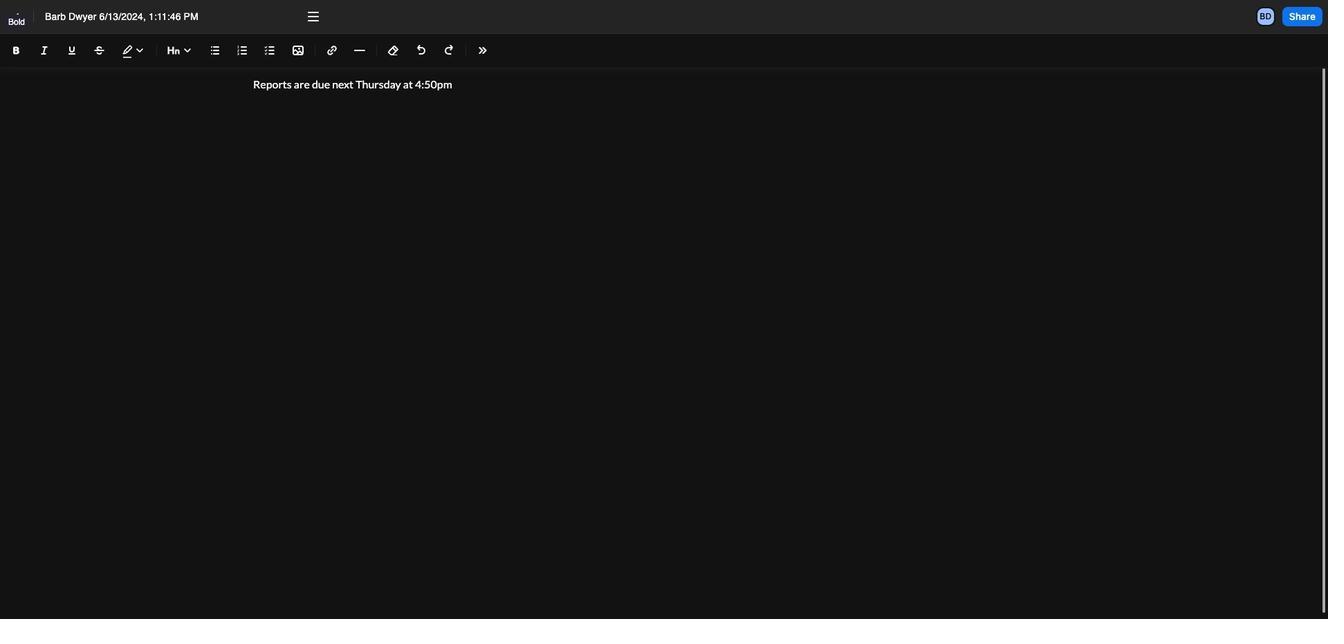 Task type: describe. For each thing, give the bounding box(es) containing it.
divider line image
[[351, 45, 368, 56]]

bulleted list image
[[207, 42, 223, 59]]

clear style image
[[385, 42, 402, 59]]

more image
[[305, 8, 322, 25]]

undo image
[[413, 42, 430, 59]]

strikethrough image
[[91, 42, 108, 59]]

checklist image
[[262, 42, 279, 59]]

all notes image
[[8, 8, 25, 25]]

link image
[[324, 42, 340, 59]]

redo image
[[441, 42, 457, 59]]

insert image image
[[290, 42, 306, 59]]



Task type: locate. For each thing, give the bounding box(es) containing it.
underline image
[[64, 42, 80, 59]]

format options image
[[475, 42, 491, 59]]

tooltip
[[3, 13, 30, 39]]

numbered list image
[[235, 42, 251, 59]]

italic image
[[36, 42, 53, 59]]

None text field
[[45, 10, 291, 24]]

bold image
[[8, 42, 25, 59]]



Task type: vqa. For each thing, say whether or not it's contained in the screenshot.
redo image
yes



